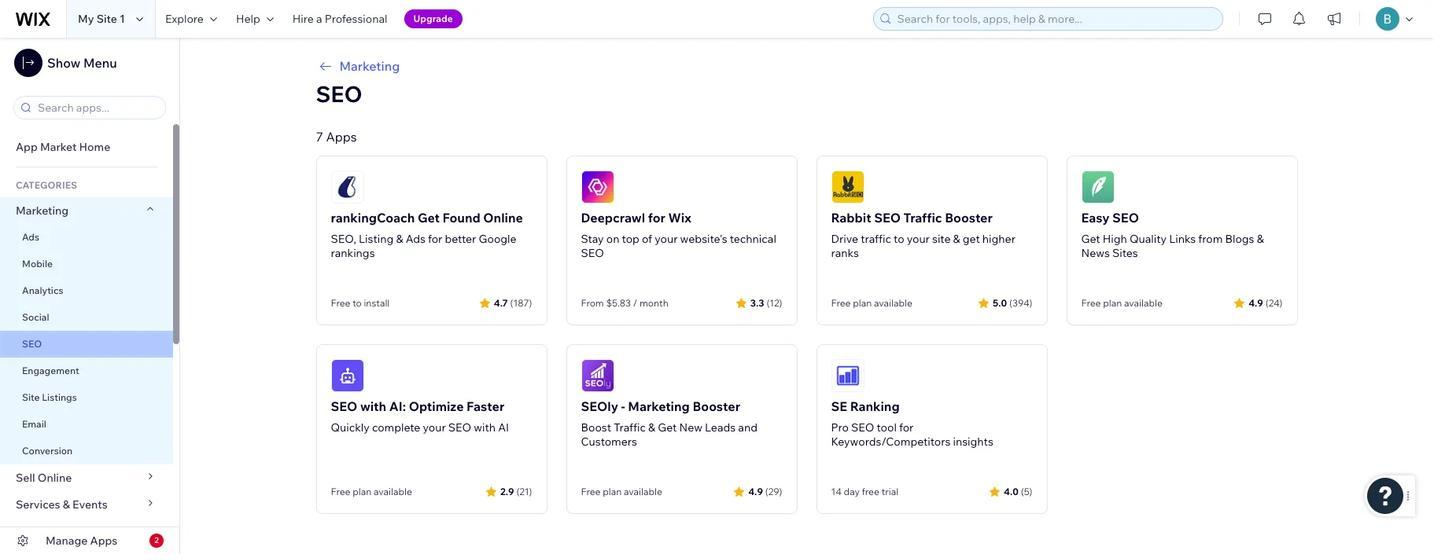 Task type: describe. For each thing, give the bounding box(es) containing it.
new
[[680, 421, 703, 435]]

apps for manage apps
[[90, 534, 118, 549]]

seo down optimize
[[449, 421, 472, 435]]

seo,
[[331, 232, 357, 246]]

help button
[[227, 0, 283, 38]]

upgrade button
[[404, 9, 463, 28]]

1
[[120, 12, 125, 26]]

hire a professional
[[293, 12, 388, 26]]

plan for traffic
[[853, 298, 872, 309]]

available for traffic
[[874, 298, 913, 309]]

app market home
[[16, 140, 110, 154]]

rabbit
[[832, 210, 872, 226]]

menu
[[83, 55, 117, 71]]

hire a professional link
[[283, 0, 397, 38]]

seo inside rabbit seo traffic booster drive traffic to your site & get higher ranks
[[875, 210, 901, 226]]

for inside deepcrawl for wix stay on top of your website's technical seo
[[648, 210, 666, 226]]

your for traffic
[[907, 232, 930, 246]]

free for rabbit seo traffic booster
[[832, 298, 851, 309]]

media & content
[[16, 525, 103, 539]]

free for rankingcoach get found online
[[331, 298, 351, 309]]

traffic inside the seoly - marketing booster boost traffic & get new leads and customers
[[614, 421, 646, 435]]

free for seo with ai: optimize faster
[[331, 486, 351, 498]]

install
[[364, 298, 390, 309]]

insights
[[954, 435, 994, 449]]

services & events link
[[0, 492, 173, 519]]

ai:
[[389, 399, 406, 415]]

manage apps
[[46, 534, 118, 549]]

social
[[22, 312, 49, 323]]

seo with ai: optimize faster quickly complete your seo with ai
[[331, 399, 509, 435]]

home
[[79, 140, 110, 154]]

Search apps... field
[[33, 97, 161, 119]]

content
[[60, 525, 103, 539]]

app market home link
[[0, 134, 173, 161]]

Search for tools, apps, help & more... field
[[893, 8, 1218, 30]]

show
[[47, 55, 81, 71]]

booster for seoly - marketing booster
[[693, 399, 741, 415]]

plan for marketing
[[603, 486, 622, 498]]

ads inside 'rankingcoach get found online seo, listing & ads for better google rankings'
[[406, 232, 426, 246]]

ai
[[498, 421, 509, 435]]

(24)
[[1266, 297, 1283, 309]]

month
[[640, 298, 669, 309]]

a
[[316, 12, 322, 26]]

(394)
[[1010, 297, 1033, 309]]

get
[[963, 232, 980, 246]]

free plan available for traffic
[[832, 298, 913, 309]]

news
[[1082, 246, 1110, 261]]

customers
[[581, 435, 638, 449]]

4.9 for easy seo
[[1249, 297, 1264, 309]]

my site 1
[[78, 12, 125, 26]]

found
[[443, 210, 481, 226]]

seo link
[[0, 331, 173, 358]]

online inside 'rankingcoach get found online seo, listing & ads for better google rankings'
[[484, 210, 523, 226]]

conversion
[[22, 445, 73, 457]]

wix
[[669, 210, 692, 226]]

quickly
[[331, 421, 370, 435]]

sell
[[16, 471, 35, 486]]

se ranking logo image
[[832, 360, 865, 393]]

services
[[16, 498, 60, 512]]

se
[[832, 399, 848, 415]]

services & events
[[16, 498, 108, 512]]

and
[[739, 421, 758, 435]]

better
[[445, 232, 476, 246]]

7
[[316, 129, 323, 145]]

site
[[933, 232, 951, 246]]

seo inside se ranking pro seo tool for keywords/competitors insights
[[852, 421, 875, 435]]

free plan available for ai:
[[331, 486, 412, 498]]

seo with ai: optimize faster logo image
[[331, 360, 364, 393]]

to inside rabbit seo traffic booster drive traffic to your site & get higher ranks
[[894, 232, 905, 246]]

website's
[[680, 232, 728, 246]]

available for ai:
[[374, 486, 412, 498]]

technical
[[730, 232, 777, 246]]

free plan available for marketing
[[581, 486, 663, 498]]

boost
[[581, 421, 612, 435]]

7 apps
[[316, 129, 357, 145]]

& right media
[[50, 525, 58, 539]]

email link
[[0, 412, 173, 438]]

(187)
[[511, 297, 532, 309]]

ranking
[[851, 399, 900, 415]]

deepcrawl
[[581, 210, 645, 226]]

professional
[[325, 12, 388, 26]]

your for ai:
[[423, 421, 446, 435]]

1 horizontal spatial marketing link
[[316, 57, 1298, 76]]

your for wix
[[655, 232, 678, 246]]

google
[[479, 232, 517, 246]]

engagement link
[[0, 358, 173, 385]]

easy
[[1082, 210, 1110, 226]]

free for easy seo
[[1082, 298, 1102, 309]]

se ranking pro seo tool for keywords/competitors insights
[[832, 399, 994, 449]]

booster for rabbit seo traffic booster
[[945, 210, 993, 226]]

2.9 (21)
[[501, 486, 532, 498]]

trial
[[882, 486, 899, 498]]

drive
[[832, 232, 859, 246]]

email
[[22, 419, 46, 431]]

optimize
[[409, 399, 464, 415]]

$5.83
[[606, 298, 631, 309]]

& inside rabbit seo traffic booster drive traffic to your site & get higher ranks
[[954, 232, 961, 246]]

media
[[16, 525, 48, 539]]

sell online link
[[0, 465, 173, 492]]

free plan available for get
[[1082, 298, 1163, 309]]

app
[[16, 140, 38, 154]]



Task type: locate. For each thing, give the bounding box(es) containing it.
1 horizontal spatial 4.9
[[1249, 297, 1264, 309]]

traffic up site
[[904, 210, 943, 226]]

& inside "easy seo get high quality links from blogs & news sites"
[[1257, 232, 1265, 246]]

seo up high
[[1113, 210, 1140, 226]]

free
[[862, 486, 880, 498]]

deepcrawl for wix stay on top of your website's technical seo
[[581, 210, 777, 261]]

free for seoly - marketing booster
[[581, 486, 601, 498]]

marketing right - at bottom
[[628, 399, 690, 415]]

of
[[642, 232, 653, 246]]

1 vertical spatial 4.9
[[749, 486, 763, 498]]

2 horizontal spatial get
[[1082, 232, 1101, 246]]

your
[[655, 232, 678, 246], [907, 232, 930, 246], [423, 421, 446, 435]]

apps right the 7
[[326, 129, 357, 145]]

5.0
[[993, 297, 1008, 309]]

ads inside sidebar element
[[22, 231, 39, 243]]

1 horizontal spatial to
[[894, 232, 905, 246]]

0 horizontal spatial apps
[[90, 534, 118, 549]]

site inside sidebar element
[[22, 392, 40, 404]]

(5)
[[1021, 486, 1033, 498]]

plan down quickly
[[353, 486, 372, 498]]

1 horizontal spatial with
[[474, 421, 496, 435]]

mobile
[[22, 258, 53, 270]]

-
[[621, 399, 626, 415]]

apps
[[326, 129, 357, 145], [90, 534, 118, 549]]

1 vertical spatial to
[[353, 298, 362, 309]]

14
[[832, 486, 842, 498]]

easy seo logo image
[[1082, 171, 1115, 204]]

1 vertical spatial site
[[22, 392, 40, 404]]

your down optimize
[[423, 421, 446, 435]]

from $5.83 / month
[[581, 298, 669, 309]]

marketing
[[340, 58, 400, 74], [16, 204, 69, 218], [628, 399, 690, 415]]

site listings link
[[0, 385, 173, 412]]

sites
[[1113, 246, 1139, 261]]

1 horizontal spatial marketing
[[340, 58, 400, 74]]

available down customers
[[624, 486, 663, 498]]

links
[[1170, 232, 1197, 246]]

booster up get
[[945, 210, 993, 226]]

to left install
[[353, 298, 362, 309]]

4.9
[[1249, 297, 1264, 309], [749, 486, 763, 498]]

seo left on
[[581, 246, 604, 261]]

engagement
[[22, 365, 79, 377]]

free down quickly
[[331, 486, 351, 498]]

plan down ranks
[[853, 298, 872, 309]]

ads
[[22, 231, 39, 243], [406, 232, 426, 246]]

0 vertical spatial with
[[360, 399, 387, 415]]

my
[[78, 12, 94, 26]]

ads right listing
[[406, 232, 426, 246]]

1 horizontal spatial traffic
[[904, 210, 943, 226]]

rankings
[[331, 246, 375, 261]]

listing
[[359, 232, 394, 246]]

2.9
[[501, 486, 514, 498]]

2 horizontal spatial marketing
[[628, 399, 690, 415]]

4.0 (5)
[[1004, 486, 1033, 498]]

1 horizontal spatial online
[[484, 210, 523, 226]]

marketing inside the seoly - marketing booster boost traffic & get new leads and customers
[[628, 399, 690, 415]]

pro
[[832, 421, 849, 435]]

1 vertical spatial with
[[474, 421, 496, 435]]

seo up traffic
[[875, 210, 901, 226]]

plan down customers
[[603, 486, 622, 498]]

plan down sites
[[1104, 298, 1123, 309]]

0 horizontal spatial online
[[38, 471, 72, 486]]

to right traffic
[[894, 232, 905, 246]]

online up services & events
[[38, 471, 72, 486]]

plan for ai:
[[353, 486, 372, 498]]

stay
[[581, 232, 604, 246]]

sidebar element
[[0, 38, 180, 555]]

from
[[581, 298, 604, 309]]

booster
[[945, 210, 993, 226], [693, 399, 741, 415]]

get inside "easy seo get high quality links from blogs & news sites"
[[1082, 232, 1101, 246]]

ranks
[[832, 246, 859, 261]]

apps inside sidebar element
[[90, 534, 118, 549]]

your inside seo with ai: optimize faster quickly complete your seo with ai
[[423, 421, 446, 435]]

available down complete
[[374, 486, 412, 498]]

2 vertical spatial for
[[900, 421, 914, 435]]

0 horizontal spatial for
[[428, 232, 443, 246]]

rankingcoach get found online logo image
[[331, 171, 364, 204]]

online up 'google'
[[484, 210, 523, 226]]

2 vertical spatial marketing
[[628, 399, 690, 415]]

your left site
[[907, 232, 930, 246]]

hire
[[293, 12, 314, 26]]

available down traffic
[[874, 298, 913, 309]]

2
[[154, 536, 159, 546]]

1 vertical spatial booster
[[693, 399, 741, 415]]

&
[[396, 232, 403, 246], [954, 232, 961, 246], [1257, 232, 1265, 246], [649, 421, 656, 435], [63, 498, 70, 512], [50, 525, 58, 539]]

0 horizontal spatial traffic
[[614, 421, 646, 435]]

seo up quickly
[[331, 399, 358, 415]]

& left get
[[954, 232, 961, 246]]

traffic inside rabbit seo traffic booster drive traffic to your site & get higher ranks
[[904, 210, 943, 226]]

get inside 'rankingcoach get found online seo, listing & ads for better google rankings'
[[418, 210, 440, 226]]

& right blogs
[[1257, 232, 1265, 246]]

free plan available down customers
[[581, 486, 663, 498]]

1 vertical spatial marketing
[[16, 204, 69, 218]]

(29)
[[766, 486, 783, 498]]

available down sites
[[1125, 298, 1163, 309]]

for left wix
[[648, 210, 666, 226]]

0 horizontal spatial site
[[22, 392, 40, 404]]

4.0
[[1004, 486, 1019, 498]]

free plan available down quickly
[[331, 486, 412, 498]]

seo inside deepcrawl for wix stay on top of your website's technical seo
[[581, 246, 604, 261]]

0 horizontal spatial your
[[423, 421, 446, 435]]

blogs
[[1226, 232, 1255, 246]]

0 vertical spatial get
[[418, 210, 440, 226]]

ads link
[[0, 224, 173, 251]]

0 vertical spatial site
[[97, 12, 117, 26]]

1 horizontal spatial ads
[[406, 232, 426, 246]]

& left new
[[649, 421, 656, 435]]

free plan available down sites
[[1082, 298, 1163, 309]]

0 horizontal spatial marketing link
[[0, 198, 173, 224]]

(12)
[[767, 297, 783, 309]]

4.7 (187)
[[494, 297, 532, 309]]

marketing inside sidebar element
[[16, 204, 69, 218]]

0 horizontal spatial marketing
[[16, 204, 69, 218]]

site listings
[[22, 392, 77, 404]]

0 horizontal spatial booster
[[693, 399, 741, 415]]

0 vertical spatial traffic
[[904, 210, 943, 226]]

your right of
[[655, 232, 678, 246]]

1 vertical spatial online
[[38, 471, 72, 486]]

from
[[1199, 232, 1223, 246]]

online inside sidebar element
[[38, 471, 72, 486]]

for left better
[[428, 232, 443, 246]]

1 horizontal spatial site
[[97, 12, 117, 26]]

get inside the seoly - marketing booster boost traffic & get new leads and customers
[[658, 421, 677, 435]]

traffic
[[904, 210, 943, 226], [614, 421, 646, 435]]

get left new
[[658, 421, 677, 435]]

traffic
[[861, 232, 892, 246]]

plan for get
[[1104, 298, 1123, 309]]

0 vertical spatial to
[[894, 232, 905, 246]]

events
[[72, 498, 108, 512]]

0 horizontal spatial ads
[[22, 231, 39, 243]]

analytics
[[22, 285, 63, 297]]

online
[[484, 210, 523, 226], [38, 471, 72, 486]]

4.9 left (24)
[[1249, 297, 1264, 309]]

quality
[[1130, 232, 1167, 246]]

4.7
[[494, 297, 508, 309]]

free
[[331, 298, 351, 309], [832, 298, 851, 309], [1082, 298, 1102, 309], [331, 486, 351, 498], [581, 486, 601, 498]]

site up 'email'
[[22, 392, 40, 404]]

higher
[[983, 232, 1016, 246]]

with left ai
[[474, 421, 496, 435]]

seoly
[[581, 399, 619, 415]]

0 horizontal spatial to
[[353, 298, 362, 309]]

seo up the 7 apps
[[316, 80, 363, 108]]

marketing down categories
[[16, 204, 69, 218]]

0 horizontal spatial with
[[360, 399, 387, 415]]

booster inside the seoly - marketing booster boost traffic & get new leads and customers
[[693, 399, 741, 415]]

apps for 7 apps
[[326, 129, 357, 145]]

0 vertical spatial 4.9
[[1249, 297, 1264, 309]]

tool
[[877, 421, 897, 435]]

4.9 left (29)
[[749, 486, 763, 498]]

conversion link
[[0, 438, 173, 465]]

0 vertical spatial marketing
[[340, 58, 400, 74]]

3.3
[[751, 297, 765, 309]]

seoly - marketing booster logo image
[[581, 360, 614, 393]]

high
[[1103, 232, 1128, 246]]

to
[[894, 232, 905, 246], [353, 298, 362, 309]]

1 vertical spatial get
[[1082, 232, 1101, 246]]

booster up leads
[[693, 399, 741, 415]]

0 horizontal spatial 4.9
[[749, 486, 763, 498]]

seo inside seo link
[[22, 338, 42, 350]]

1 vertical spatial for
[[428, 232, 443, 246]]

0 vertical spatial apps
[[326, 129, 357, 145]]

free down ranks
[[832, 298, 851, 309]]

get left found
[[418, 210, 440, 226]]

upgrade
[[414, 13, 453, 24]]

1 horizontal spatial your
[[655, 232, 678, 246]]

3.3 (12)
[[751, 297, 783, 309]]

mobile link
[[0, 251, 173, 278]]

on
[[607, 232, 620, 246]]

available for marketing
[[624, 486, 663, 498]]

1 horizontal spatial apps
[[326, 129, 357, 145]]

4.9 for seoly - marketing booster
[[749, 486, 763, 498]]

sell online
[[16, 471, 72, 486]]

seo right the pro
[[852, 421, 875, 435]]

leads
[[705, 421, 736, 435]]

& inside the seoly - marketing booster boost traffic & get new leads and customers
[[649, 421, 656, 435]]

1 vertical spatial apps
[[90, 534, 118, 549]]

0 vertical spatial marketing link
[[316, 57, 1298, 76]]

with left ai: on the bottom of the page
[[360, 399, 387, 415]]

for inside se ranking pro seo tool for keywords/competitors insights
[[900, 421, 914, 435]]

4.9 (29)
[[749, 486, 783, 498]]

2 horizontal spatial for
[[900, 421, 914, 435]]

your inside deepcrawl for wix stay on top of your website's technical seo
[[655, 232, 678, 246]]

with
[[360, 399, 387, 415], [474, 421, 496, 435]]

& right listing
[[396, 232, 403, 246]]

available for get
[[1125, 298, 1163, 309]]

booster inside rabbit seo traffic booster drive traffic to your site & get higher ranks
[[945, 210, 993, 226]]

1 horizontal spatial for
[[648, 210, 666, 226]]

0 horizontal spatial get
[[418, 210, 440, 226]]

seo down 'social'
[[22, 338, 42, 350]]

analytics link
[[0, 278, 173, 305]]

free plan available
[[832, 298, 913, 309], [1082, 298, 1163, 309], [331, 486, 412, 498], [581, 486, 663, 498]]

your inside rabbit seo traffic booster drive traffic to your site & get higher ranks
[[907, 232, 930, 246]]

(21)
[[517, 486, 532, 498]]

marketing down professional
[[340, 58, 400, 74]]

seo inside "easy seo get high quality links from blogs & news sites"
[[1113, 210, 1140, 226]]

media & content link
[[0, 519, 173, 545]]

free left install
[[331, 298, 351, 309]]

& left 'events'
[[63, 498, 70, 512]]

seo
[[316, 80, 363, 108], [875, 210, 901, 226], [1113, 210, 1140, 226], [581, 246, 604, 261], [22, 338, 42, 350], [331, 399, 358, 415], [449, 421, 472, 435], [852, 421, 875, 435]]

market
[[40, 140, 77, 154]]

rabbit seo traffic booster drive traffic to your site & get higher ranks
[[832, 210, 1016, 261]]

0 vertical spatial online
[[484, 210, 523, 226]]

apps right manage
[[90, 534, 118, 549]]

1 horizontal spatial booster
[[945, 210, 993, 226]]

traffic down - at bottom
[[614, 421, 646, 435]]

categories
[[16, 179, 77, 191]]

free down customers
[[581, 486, 601, 498]]

0 vertical spatial booster
[[945, 210, 993, 226]]

1 horizontal spatial get
[[658, 421, 677, 435]]

free down news
[[1082, 298, 1102, 309]]

rabbit seo traffic booster logo image
[[832, 171, 865, 204]]

seoly - marketing booster boost traffic & get new leads and customers
[[581, 399, 758, 449]]

/
[[633, 298, 638, 309]]

get
[[418, 210, 440, 226], [1082, 232, 1101, 246], [658, 421, 677, 435]]

for inside 'rankingcoach get found online seo, listing & ads for better google rankings'
[[428, 232, 443, 246]]

ads up mobile
[[22, 231, 39, 243]]

get down easy
[[1082, 232, 1101, 246]]

keywords/competitors
[[832, 435, 951, 449]]

1 vertical spatial traffic
[[614, 421, 646, 435]]

site left 1
[[97, 12, 117, 26]]

1 vertical spatial marketing link
[[0, 198, 173, 224]]

2 vertical spatial get
[[658, 421, 677, 435]]

2 horizontal spatial your
[[907, 232, 930, 246]]

manage
[[46, 534, 88, 549]]

for
[[648, 210, 666, 226], [428, 232, 443, 246], [900, 421, 914, 435]]

deepcrawl for wix logo image
[[581, 171, 614, 204]]

free plan available down ranks
[[832, 298, 913, 309]]

& inside 'rankingcoach get found online seo, listing & ads for better google rankings'
[[396, 232, 403, 246]]

for right "tool"
[[900, 421, 914, 435]]

0 vertical spatial for
[[648, 210, 666, 226]]

social link
[[0, 305, 173, 331]]

help
[[236, 12, 260, 26]]



Task type: vqa. For each thing, say whether or not it's contained in the screenshot.
Add elements's Add
no



